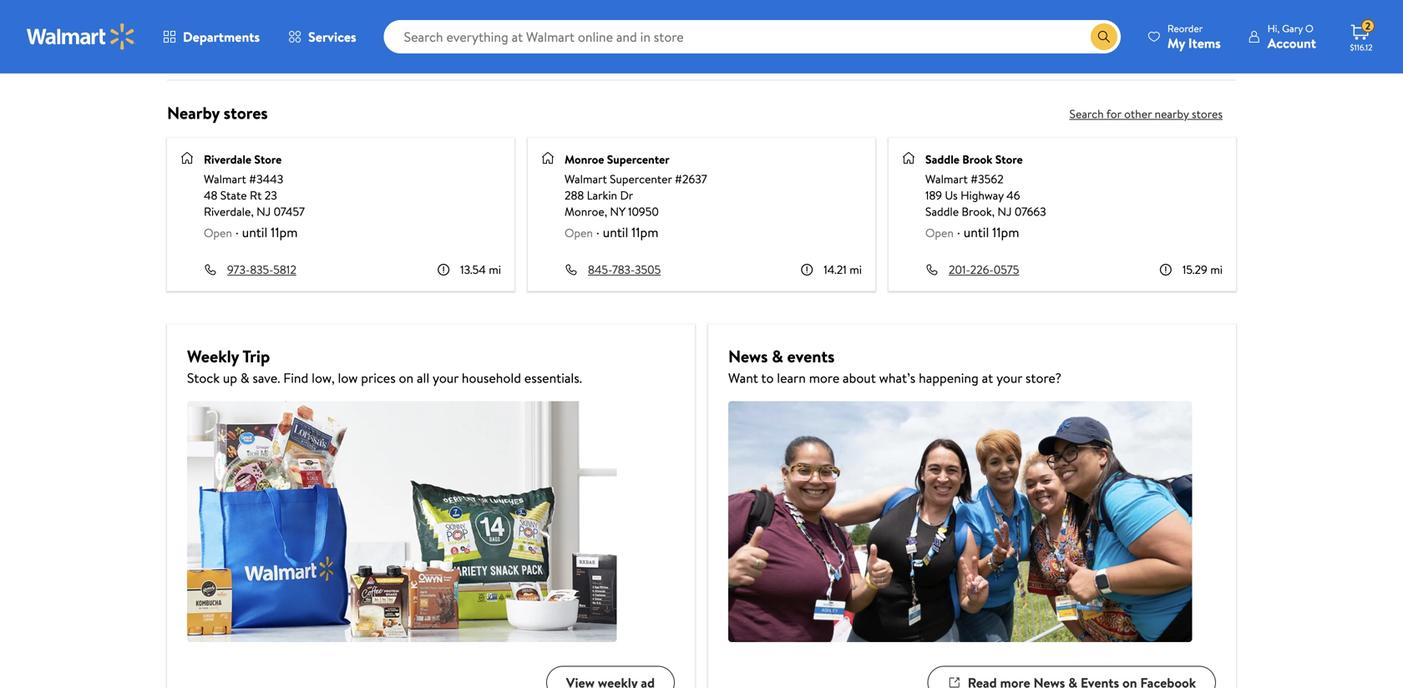 Task type: vqa. For each thing, say whether or not it's contained in the screenshot.
1st The Cook from the right
no



Task type: locate. For each thing, give the bounding box(es) containing it.
mi right 13.54 at the left top of the page
[[489, 261, 501, 278]]

walmart inside monroe supercenter walmart supercenter # 2637 288 larkin dr monroe , ny 10950 open · until 11pm
[[565, 171, 607, 187]]

1 horizontal spatial store
[[995, 151, 1023, 167]]

weekly trip stock up & save. find low, low prices on all your household essentials.
[[187, 345, 582, 387]]

0 horizontal spatial walmart
[[204, 171, 246, 187]]

& inside news & events want to learn more about what's happening at your store?
[[772, 345, 783, 368]]

& inside weekly trip stock up & save. find low, low prices on all your household essentials.
[[240, 369, 249, 387]]

# right dr on the left top of page
[[675, 171, 682, 187]]

1 horizontal spatial 11pm
[[632, 223, 659, 241]]

, left 23
[[251, 203, 254, 220]]

to
[[761, 369, 774, 387]]

0 vertical spatial brook
[[962, 151, 993, 167]]

services button
[[274, 17, 371, 57]]

walmart left dr on the left top of page
[[565, 171, 607, 187]]

saddle left highway
[[925, 203, 959, 220]]

# inside saddle brook store walmart # 3562 189 us highway 46 saddle brook , nj 07663 open · until 11pm
[[971, 171, 978, 187]]

2 walmart from the left
[[565, 171, 607, 187]]

, inside 'riverdale store walmart # 3443 48 state rt 23 riverdale , nj 07457 open · until 11pm'
[[251, 203, 254, 220]]

save.
[[253, 369, 280, 387]]

0 horizontal spatial stores
[[224, 101, 268, 124]]

walmart
[[204, 171, 246, 187], [565, 171, 607, 187], [925, 171, 968, 187]]

riverdale store walmart # 3443 48 state rt 23 riverdale , nj 07457 open · until 11pm
[[204, 151, 305, 241]]

48
[[204, 187, 218, 203]]

1 horizontal spatial your
[[996, 369, 1022, 387]]

3 mi from the left
[[1210, 261, 1223, 278]]

essentials.
[[524, 369, 582, 387]]

11pm inside saddle brook store walmart # 3562 189 us highway 46 saddle brook , nj 07663 open · until 11pm
[[992, 223, 1019, 241]]

until down ny at the left of the page
[[603, 223, 628, 241]]

open inside saddle brook store walmart # 3562 189 us highway 46 saddle brook , nj 07663 open · until 11pm
[[925, 225, 954, 241]]

for
[[1106, 106, 1121, 122]]

1 horizontal spatial ,
[[604, 203, 607, 220]]

2 horizontal spatial 11pm
[[992, 223, 1019, 241]]

nj inside 'riverdale store walmart # 3443 48 state rt 23 riverdale , nj 07457 open · until 11pm'
[[257, 203, 271, 220]]

1 # from the left
[[249, 171, 257, 187]]

reorder
[[1167, 21, 1203, 35]]

at
[[982, 369, 993, 387]]

2 horizontal spatial ·
[[957, 223, 960, 241]]

1 horizontal spatial nj
[[998, 203, 1012, 220]]

0 horizontal spatial until
[[242, 223, 268, 241]]

, inside monroe supercenter walmart supercenter # 2637 288 larkin dr monroe , ny 10950 open · until 11pm
[[604, 203, 607, 220]]

, left ny at the left of the page
[[604, 203, 607, 220]]

2 horizontal spatial ,
[[992, 203, 995, 220]]

845-783-3505 link
[[588, 261, 661, 278]]

your
[[433, 369, 459, 387], [996, 369, 1022, 387]]

3 until from the left
[[964, 223, 989, 241]]

saddle
[[925, 151, 960, 167], [925, 203, 959, 220]]

2637
[[682, 171, 707, 187]]

1 riverdale from the top
[[204, 151, 251, 167]]

until inside saddle brook store walmart # 3562 189 us highway 46 saddle brook , nj 07663 open · until 11pm
[[964, 223, 989, 241]]

store inside saddle brook store walmart # 3562 189 us highway 46 saddle brook , nj 07663 open · until 11pm
[[995, 151, 1023, 167]]

11pm down 07457
[[271, 223, 298, 241]]

, left 46
[[992, 203, 995, 220]]

1 nj from the left
[[257, 203, 271, 220]]

brook
[[962, 151, 993, 167], [962, 203, 992, 220]]

2 open from the left
[[565, 225, 593, 241]]

2 mi from the left
[[850, 261, 862, 278]]

2 horizontal spatial open
[[925, 225, 954, 241]]

3 open from the left
[[925, 225, 954, 241]]

1 walmart from the left
[[204, 171, 246, 187]]

07663
[[1015, 203, 1046, 220]]

stores
[[224, 101, 268, 124], [1192, 106, 1223, 122]]

0 horizontal spatial nj
[[257, 203, 271, 220]]

0 vertical spatial riverdale
[[204, 151, 251, 167]]

1 horizontal spatial #
[[675, 171, 682, 187]]

0 horizontal spatial your
[[433, 369, 459, 387]]

until inside monroe supercenter walmart supercenter # 2637 288 larkin dr monroe , ny 10950 open · until 11pm
[[603, 223, 628, 241]]

open
[[204, 225, 232, 241], [565, 225, 593, 241], [925, 225, 954, 241]]

supercenter up dr on the left top of page
[[607, 151, 670, 167]]

open down 288
[[565, 225, 593, 241]]

1 11pm from the left
[[271, 223, 298, 241]]

11pm inside 'riverdale store walmart # 3443 48 state rt 23 riverdale , nj 07457 open · until 11pm'
[[271, 223, 298, 241]]

nj left 07457
[[257, 203, 271, 220]]

about
[[843, 369, 876, 387]]

walmart for riverdale store walmart # 3443 48 state rt 23 riverdale , nj 07457 open · until 11pm
[[204, 171, 246, 187]]

until down rt at left top
[[242, 223, 268, 241]]

2 until from the left
[[603, 223, 628, 241]]

walmart left 3562
[[925, 171, 968, 187]]

mi for riverdale store walmart # 3443 48 state rt 23 riverdale , nj 07457 open · until 11pm
[[489, 261, 501, 278]]

& right up
[[240, 369, 249, 387]]

·
[[235, 223, 239, 241], [596, 223, 599, 241], [957, 223, 960, 241]]

1 horizontal spatial until
[[603, 223, 628, 241]]

departments button
[[149, 17, 274, 57]]

1 your from the left
[[433, 369, 459, 387]]

1 horizontal spatial mi
[[850, 261, 862, 278]]

201-226-0575 link
[[949, 261, 1019, 278]]

supercenter
[[607, 151, 670, 167], [610, 171, 672, 187]]

,
[[251, 203, 254, 220], [604, 203, 607, 220], [992, 203, 995, 220]]

saddle up 189
[[925, 151, 960, 167]]

brook up 3562
[[962, 151, 993, 167]]

· up 201-
[[957, 223, 960, 241]]

1 horizontal spatial &
[[772, 345, 783, 368]]

10950
[[628, 203, 659, 220]]

monroe up 288
[[565, 151, 604, 167]]

0 horizontal spatial 11pm
[[271, 223, 298, 241]]

1 horizontal spatial open
[[565, 225, 593, 241]]

brook right us
[[962, 203, 992, 220]]

us
[[945, 187, 958, 203]]

1 store from the left
[[254, 151, 282, 167]]

all
[[417, 369, 429, 387]]

1 vertical spatial supercenter
[[610, 171, 672, 187]]

2 riverdale from the top
[[204, 203, 251, 220]]

1 vertical spatial saddle
[[925, 203, 959, 220]]

your right all
[[433, 369, 459, 387]]

0 vertical spatial &
[[772, 345, 783, 368]]

store inside 'riverdale store walmart # 3443 48 state rt 23 riverdale , nj 07457 open · until 11pm'
[[254, 151, 282, 167]]

· down larkin
[[596, 223, 599, 241]]

open down 48
[[204, 225, 232, 241]]

your right the at
[[996, 369, 1022, 387]]

mi right 14.21
[[850, 261, 862, 278]]

3 walmart from the left
[[925, 171, 968, 187]]

store up 3443
[[254, 151, 282, 167]]

open inside monroe supercenter walmart supercenter # 2637 288 larkin dr monroe , ny 10950 open · until 11pm
[[565, 225, 593, 241]]

nj
[[257, 203, 271, 220], [998, 203, 1012, 220]]

14.21 mi
[[824, 261, 862, 278]]

3 11pm from the left
[[992, 223, 1019, 241]]

until down highway
[[964, 223, 989, 241]]

nearby
[[1155, 106, 1189, 122]]

11pm down 07663
[[992, 223, 1019, 241]]

0 horizontal spatial ,
[[251, 203, 254, 220]]

2 your from the left
[[996, 369, 1022, 387]]

open inside 'riverdale store walmart # 3443 48 state rt 23 riverdale , nj 07457 open · until 11pm'
[[204, 225, 232, 241]]

783-
[[612, 261, 635, 278]]

until
[[242, 223, 268, 241], [603, 223, 628, 241], [964, 223, 989, 241]]

more
[[809, 369, 840, 387]]

1 until from the left
[[242, 223, 268, 241]]

3 # from the left
[[971, 171, 978, 187]]

# inside monroe supercenter walmart supercenter # 2637 288 larkin dr monroe , ny 10950 open · until 11pm
[[675, 171, 682, 187]]

saddle brook store walmart # 3562 189 us highway 46 saddle brook , nj 07663 open · until 11pm
[[925, 151, 1046, 241]]

1 vertical spatial brook
[[962, 203, 992, 220]]

0 horizontal spatial ·
[[235, 223, 239, 241]]

mi right "15.29" in the right of the page
[[1210, 261, 1223, 278]]

14.21
[[824, 261, 847, 278]]

riverdale up state
[[204, 151, 251, 167]]

0 horizontal spatial store
[[254, 151, 282, 167]]

search icon image
[[1097, 30, 1111, 43]]

11pm inside monroe supercenter walmart supercenter # 2637 288 larkin dr monroe , ny 10950 open · until 11pm
[[632, 223, 659, 241]]

# right us
[[971, 171, 978, 187]]

11pm
[[271, 223, 298, 241], [632, 223, 659, 241], [992, 223, 1019, 241]]

· inside monroe supercenter walmart supercenter # 2637 288 larkin dr monroe , ny 10950 open · until 11pm
[[596, 223, 599, 241]]

Walmart Site-Wide search field
[[384, 20, 1121, 53]]

2 11pm from the left
[[632, 223, 659, 241]]

open down 189
[[925, 225, 954, 241]]

walmart for monroe supercenter walmart supercenter # 2637 288 larkin dr monroe , ny 10950 open · until 11pm
[[565, 171, 607, 187]]

walmart image
[[27, 23, 135, 50]]

household
[[462, 369, 521, 387]]

226-
[[970, 261, 994, 278]]

2 # from the left
[[675, 171, 682, 187]]

5812
[[273, 261, 296, 278]]

weekly trip heading
[[187, 345, 675, 368]]

1 vertical spatial monroe
[[565, 203, 604, 220]]

2 store from the left
[[995, 151, 1023, 167]]

· inside 'riverdale store walmart # 3443 48 state rt 23 riverdale , nj 07457 open · until 11pm'
[[235, 223, 239, 241]]

hi,
[[1268, 21, 1280, 35]]

monroe
[[565, 151, 604, 167], [565, 203, 604, 220]]

walmart inside 'riverdale store walmart # 3443 48 state rt 23 riverdale , nj 07457 open · until 11pm'
[[204, 171, 246, 187]]

2
[[1365, 19, 1371, 33]]

riverdale left 23
[[204, 203, 251, 220]]

0 horizontal spatial mi
[[489, 261, 501, 278]]

· for monroe supercenter walmart supercenter # 2637 288 larkin dr monroe , ny 10950 open · until 11pm
[[596, 223, 599, 241]]

13.54
[[460, 261, 486, 278]]

07457
[[274, 203, 305, 220]]

1 open from the left
[[204, 225, 232, 241]]

0 horizontal spatial #
[[249, 171, 257, 187]]

1 , from the left
[[251, 203, 254, 220]]

learn
[[777, 369, 806, 387]]

845-783-3505
[[588, 261, 661, 278]]

o
[[1305, 21, 1314, 35]]

stock
[[187, 369, 220, 387]]

& up to
[[772, 345, 783, 368]]

1 horizontal spatial ·
[[596, 223, 599, 241]]

nj inside saddle brook store walmart # 3562 189 us highway 46 saddle brook , nj 07663 open · until 11pm
[[998, 203, 1012, 220]]

2 nj from the left
[[998, 203, 1012, 220]]

1 vertical spatial riverdale
[[204, 203, 251, 220]]

· for riverdale store walmart # 3443 48 state rt 23 riverdale , nj 07457 open · until 11pm
[[235, 223, 239, 241]]

0 vertical spatial monroe
[[565, 151, 604, 167]]

riverdale
[[204, 151, 251, 167], [204, 203, 251, 220]]

2 horizontal spatial mi
[[1210, 261, 1223, 278]]

2 horizontal spatial walmart
[[925, 171, 968, 187]]

&
[[772, 345, 783, 368], [240, 369, 249, 387]]

1 horizontal spatial walmart
[[565, 171, 607, 187]]

0 horizontal spatial open
[[204, 225, 232, 241]]

until inside 'riverdale store walmart # 3443 48 state rt 23 riverdale , nj 07457 open · until 11pm'
[[242, 223, 268, 241]]

2 · from the left
[[596, 223, 599, 241]]

stores right 'nearby'
[[1192, 106, 1223, 122]]

2 , from the left
[[604, 203, 607, 220]]

monroe left ny at the left of the page
[[565, 203, 604, 220]]

#
[[249, 171, 257, 187], [675, 171, 682, 187], [971, 171, 978, 187]]

services
[[308, 28, 356, 46]]

store
[[254, 151, 282, 167], [995, 151, 1023, 167]]

2 horizontal spatial #
[[971, 171, 978, 187]]

3 , from the left
[[992, 203, 995, 220]]

until for monroe supercenter walmart supercenter # 2637 288 larkin dr monroe , ny 10950 open · until 11pm
[[603, 223, 628, 241]]

0 vertical spatial saddle
[[925, 151, 960, 167]]

state
[[220, 187, 247, 203]]

nj left 07663
[[998, 203, 1012, 220]]

walmart left rt at left top
[[204, 171, 246, 187]]

stores right "nearby"
[[224, 101, 268, 124]]

mi
[[489, 261, 501, 278], [850, 261, 862, 278], [1210, 261, 1223, 278]]

# left 23
[[249, 171, 257, 187]]

973-
[[227, 261, 250, 278]]

11pm down 10950
[[632, 223, 659, 241]]

store pages news and events image
[[728, 401, 1192, 642]]

store up 3562
[[995, 151, 1023, 167]]

11pm for monroe supercenter walmart supercenter # 2637 288 larkin dr monroe , ny 10950 open · until 11pm
[[632, 223, 659, 241]]

1 vertical spatial &
[[240, 369, 249, 387]]

0 horizontal spatial &
[[240, 369, 249, 387]]

2 horizontal spatial until
[[964, 223, 989, 241]]

supercenter up 10950
[[610, 171, 672, 187]]

23
[[265, 187, 277, 203]]

1 mi from the left
[[489, 261, 501, 278]]

weekly
[[187, 345, 239, 368]]

· down state
[[235, 223, 239, 241]]

1 · from the left
[[235, 223, 239, 241]]

3 · from the left
[[957, 223, 960, 241]]



Task type: describe. For each thing, give the bounding box(es) containing it.
rt
[[250, 187, 262, 203]]

news
[[728, 345, 768, 368]]

news & events want to learn more about what's happening at your store?
[[728, 345, 1062, 387]]

973-835-5812 link
[[227, 261, 296, 278]]

1 saddle from the top
[[925, 151, 960, 167]]

until for riverdale store walmart # 3443 48 state rt 23 riverdale , nj 07457 open · until 11pm
[[242, 223, 268, 241]]

your inside weekly trip stock up & save. find low, low prices on all your household essentials.
[[433, 369, 459, 387]]

, for riverdale store walmart # 3443 48 state rt 23 riverdale , nj 07457 open · until 11pm
[[251, 203, 254, 220]]

find
[[283, 369, 308, 387]]

dr
[[620, 187, 633, 203]]

my
[[1167, 34, 1185, 52]]

$116.12
[[1350, 42, 1373, 53]]

other
[[1124, 106, 1152, 122]]

# inside 'riverdale store walmart # 3443 48 state rt 23 riverdale , nj 07457 open · until 11pm'
[[249, 171, 257, 187]]

mi for saddle brook store walmart # 3562 189 us highway 46 saddle brook , nj 07663 open · until 11pm
[[1210, 261, 1223, 278]]

201-226-0575
[[949, 261, 1019, 278]]

walmart inside saddle brook store walmart # 3562 189 us highway 46 saddle brook , nj 07663 open · until 11pm
[[925, 171, 968, 187]]

845-
[[588, 261, 612, 278]]

835-
[[250, 261, 273, 278]]

3562
[[978, 171, 1004, 187]]

1 horizontal spatial stores
[[1192, 106, 1223, 122]]

, inside saddle brook store walmart # 3562 189 us highway 46 saddle brook , nj 07663 open · until 11pm
[[992, 203, 995, 220]]

weekly trip image
[[187, 401, 617, 642]]

hi, gary o account
[[1268, 21, 1316, 52]]

, for monroe supercenter walmart supercenter # 2637 288 larkin dr monroe , ny 10950 open · until 11pm
[[604, 203, 607, 220]]

monroe supercenter walmart supercenter # 2637 288 larkin dr monroe , ny 10950 open · until 11pm
[[565, 151, 707, 241]]

46
[[1006, 187, 1020, 203]]

2 monroe from the top
[[565, 203, 604, 220]]

mi for monroe supercenter walmart supercenter # 2637 288 larkin dr monroe , ny 10950 open · until 11pm
[[850, 261, 862, 278]]

store?
[[1026, 369, 1062, 387]]

happening
[[919, 369, 979, 387]]

news & events heading
[[728, 345, 1216, 368]]

up
[[223, 369, 237, 387]]

1 monroe from the top
[[565, 151, 604, 167]]

973-835-5812
[[227, 261, 296, 278]]

· inside saddle brook store walmart # 3562 189 us highway 46 saddle brook , nj 07663 open · until 11pm
[[957, 223, 960, 241]]

search for other nearby stores link
[[1056, 101, 1236, 127]]

gary
[[1282, 21, 1303, 35]]

want
[[728, 369, 758, 387]]

reorder my items
[[1167, 21, 1221, 52]]

low,
[[312, 369, 335, 387]]

what's
[[879, 369, 916, 387]]

189
[[925, 187, 942, 203]]

13.54 mi
[[460, 261, 501, 278]]

low
[[338, 369, 358, 387]]

288
[[565, 187, 584, 203]]

11pm for riverdale store walmart # 3443 48 state rt 23 riverdale , nj 07457 open · until 11pm
[[271, 223, 298, 241]]

open for riverdale store walmart # 3443 48 state rt 23 riverdale , nj 07457 open · until 11pm
[[204, 225, 232, 241]]

3443
[[257, 171, 283, 187]]

15.29 mi
[[1183, 261, 1223, 278]]

ny
[[610, 203, 625, 220]]

0 vertical spatial supercenter
[[607, 151, 670, 167]]

events
[[787, 345, 835, 368]]

0575
[[994, 261, 1019, 278]]

trip
[[243, 345, 270, 368]]

search
[[1069, 106, 1104, 122]]

nearby
[[167, 101, 220, 124]]

# for until
[[675, 171, 682, 187]]

Search search field
[[384, 20, 1121, 53]]

departments
[[183, 28, 260, 46]]

201-
[[949, 261, 970, 278]]

15.29
[[1183, 261, 1208, 278]]

larkin
[[587, 187, 617, 203]]

items
[[1188, 34, 1221, 52]]

your inside news & events want to learn more about what's happening at your store?
[[996, 369, 1022, 387]]

nearby stores
[[167, 101, 268, 124]]

# for open
[[971, 171, 978, 187]]

highway
[[961, 187, 1004, 203]]

2 saddle from the top
[[925, 203, 959, 220]]

open for monroe supercenter walmart supercenter # 2637 288 larkin dr monroe , ny 10950 open · until 11pm
[[565, 225, 593, 241]]

on
[[399, 369, 414, 387]]

search for other nearby stores
[[1069, 106, 1223, 122]]

3505
[[635, 261, 661, 278]]

account
[[1268, 34, 1316, 52]]

prices
[[361, 369, 396, 387]]



